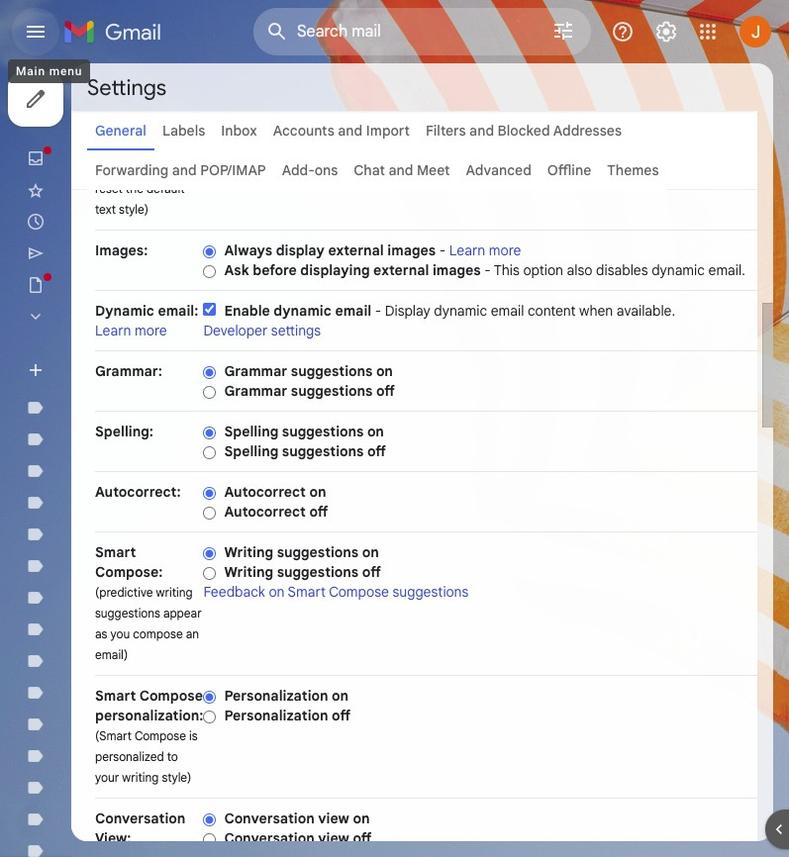 Task type: locate. For each thing, give the bounding box(es) containing it.
writing suggestions on
[[224, 544, 379, 561]]

1 vertical spatial writing
[[224, 563, 273, 581]]

0 vertical spatial grammar
[[224, 362, 287, 380]]

conversation for conversation view on
[[224, 810, 315, 828]]

1 personalization from the top
[[224, 687, 328, 705]]

None checkbox
[[203, 303, 216, 316]]

learn down dynamic
[[95, 322, 131, 340]]

grammar down developer settings link
[[224, 362, 287, 380]]

and for accounts
[[338, 122, 363, 140]]

style)
[[119, 202, 149, 217], [162, 770, 191, 785]]

2 writing from the top
[[224, 563, 273, 581]]

to right personalized
[[167, 749, 178, 764]]

1 horizontal spatial -
[[439, 242, 446, 259]]

1 vertical spatial smart
[[288, 583, 326, 601]]

0 horizontal spatial style)
[[119, 202, 149, 217]]

1 vertical spatial learn
[[95, 322, 131, 340]]

learn more link up the 'ask before displaying external images - this option also disables dynamic email.'
[[449, 242, 521, 259]]

also
[[567, 261, 593, 279]]

0 vertical spatial writing
[[156, 585, 193, 600]]

view up the conversation view off
[[318, 810, 349, 828]]

Always display external images radio
[[203, 244, 216, 259]]

labels link
[[162, 122, 205, 140]]

on down the writing suggestions off
[[269, 583, 285, 601]]

filters and blocked addresses link
[[426, 122, 622, 140]]

images left this
[[433, 261, 481, 279]]

1 vertical spatial -
[[484, 261, 491, 279]]

chat
[[354, 161, 385, 179]]

2 vertical spatial compose
[[135, 729, 186, 744]]

conversation for conversation view off
[[224, 830, 315, 848]]

always
[[224, 242, 272, 259]]

Ask before displaying external images radio
[[203, 264, 216, 279]]

and right filters
[[469, 122, 494, 140]]

2 personalization from the top
[[224, 707, 328, 725]]

learn up the 'ask before displaying external images - this option also disables dynamic email.'
[[449, 242, 485, 259]]

0 vertical spatial -
[[439, 242, 446, 259]]

2 vertical spatial -
[[375, 302, 381, 320]]

0 horizontal spatial dynamic
[[274, 302, 332, 320]]

search mail image
[[259, 14, 295, 50]]

navigation
[[0, 63, 238, 857]]

appear
[[163, 606, 202, 621]]

style) right "text" on the left top of the page
[[119, 202, 149, 217]]

learn
[[449, 242, 485, 259], [95, 322, 131, 340]]

email
[[335, 302, 371, 320], [491, 302, 524, 320]]

Writing suggestions on radio
[[203, 546, 216, 561]]

1 horizontal spatial style)
[[162, 770, 191, 785]]

off for grammar suggestions on
[[376, 382, 395, 400]]

grammar for grammar suggestions on
[[224, 362, 287, 380]]

accounts and import
[[273, 122, 410, 140]]

0 vertical spatial autocorrect
[[224, 483, 306, 501]]

smart inside smart compose: (predictive writing suggestions appear as you compose an email)
[[95, 544, 136, 561]]

0 vertical spatial more
[[489, 242, 521, 259]]

Autocorrect on radio
[[203, 486, 216, 501]]

1 vertical spatial more
[[135, 322, 167, 340]]

conversation down conversation view on
[[224, 830, 315, 848]]

style) down is
[[162, 770, 191, 785]]

Personalization off radio
[[203, 710, 216, 725]]

more down dynamic
[[135, 322, 167, 340]]

1 vertical spatial personalization
[[224, 707, 328, 725]]

writing up appear
[[156, 585, 193, 600]]

and down button
[[172, 161, 197, 179]]

on down "spelling suggestions off" at the bottom left of the page
[[309, 483, 326, 501]]

on up the conversation view off
[[353, 810, 370, 828]]

display
[[276, 242, 325, 259]]

1 autocorrect from the top
[[224, 483, 306, 501]]

spelling right spelling suggestions on option
[[224, 423, 278, 441]]

2 horizontal spatial -
[[484, 261, 491, 279]]

1 writing from the top
[[224, 544, 273, 561]]

developer settings link
[[203, 322, 321, 340]]

compose down the writing suggestions off
[[329, 583, 389, 601]]

- up the 'ask before displaying external images - this option also disables dynamic email.'
[[439, 242, 446, 259]]

Conversation view off radio
[[203, 832, 216, 847]]

smart compose personalization: (smart compose is personalized to your writing style)
[[95, 687, 203, 785]]

0 vertical spatial learn
[[449, 242, 485, 259]]

- left this
[[484, 261, 491, 279]]

2 view from the top
[[318, 830, 349, 848]]

add-
[[282, 161, 315, 179]]

you
[[110, 627, 130, 642]]

1 vertical spatial images
[[433, 261, 481, 279]]

1 vertical spatial writing
[[122, 770, 159, 785]]

view down conversation view on
[[318, 830, 349, 848]]

0 horizontal spatial more
[[135, 322, 167, 340]]

dynamic left the email.
[[652, 261, 705, 279]]

conversation up the conversation view off
[[224, 810, 315, 828]]

to down button
[[174, 160, 185, 175]]

2 autocorrect from the top
[[224, 503, 306, 521]]

Search mail text field
[[297, 22, 496, 42]]

reset
[[95, 181, 123, 196]]

email down this
[[491, 302, 524, 320]]

smart for smart compose personalization:
[[95, 687, 136, 705]]

2 email from the left
[[491, 302, 524, 320]]

on up personalization off
[[332, 687, 349, 705]]

smart inside smart compose personalization: (smart compose is personalized to your writing style)
[[95, 687, 136, 705]]

as
[[95, 627, 107, 642]]

more
[[489, 242, 521, 259], [135, 322, 167, 340]]

2 horizontal spatial dynamic
[[652, 261, 705, 279]]

1 vertical spatial view
[[318, 830, 349, 848]]

advanced search options image
[[544, 11, 583, 50]]

feedback
[[203, 583, 265, 601]]

smart down the writing suggestions off
[[288, 583, 326, 601]]

on up reset
[[95, 160, 109, 175]]

external down always display external images - learn more
[[373, 261, 429, 279]]

off down grammar suggestions on
[[376, 382, 395, 400]]

1 vertical spatial autocorrect
[[224, 503, 306, 521]]

images
[[387, 242, 436, 259], [433, 261, 481, 279]]

compose up personalization:
[[139, 687, 203, 705]]

external
[[328, 242, 384, 259], [373, 261, 429, 279]]

off up writing suggestions on
[[309, 503, 328, 521]]

0 vertical spatial images
[[387, 242, 436, 259]]

0 vertical spatial the
[[123, 119, 141, 134]]

external up displaying
[[328, 242, 384, 259]]

email down displaying
[[335, 302, 371, 320]]

on inside (use the 'remove formatting' button on the toolbar to reset the default text style)
[[95, 160, 109, 175]]

1 grammar from the top
[[224, 362, 287, 380]]

before
[[253, 261, 297, 279]]

grammar right grammar suggestions off option
[[224, 382, 287, 400]]

smart up personalization:
[[95, 687, 136, 705]]

off down conversation view on
[[353, 830, 372, 848]]

view
[[318, 810, 349, 828], [318, 830, 349, 848]]

the up formatting'
[[123, 119, 141, 134]]

0 horizontal spatial email
[[335, 302, 371, 320]]

add-ons
[[282, 161, 338, 179]]

the
[[123, 119, 141, 134], [112, 160, 130, 175], [126, 181, 143, 196]]

off up feedback on smart compose suggestions
[[362, 563, 381, 581]]

and left import
[[338, 122, 363, 140]]

view for off
[[318, 830, 349, 848]]

settings
[[87, 74, 166, 100]]

1 spelling from the top
[[224, 423, 278, 441]]

view for on
[[318, 810, 349, 828]]

themes
[[607, 161, 659, 179]]

2 spelling from the top
[[224, 443, 278, 460]]

images up "display"
[[387, 242, 436, 259]]

suggestions
[[291, 362, 373, 380], [291, 382, 373, 400], [282, 423, 364, 441], [282, 443, 364, 460], [277, 544, 359, 561], [277, 563, 359, 581], [393, 583, 469, 601], [95, 606, 160, 621]]

compose:
[[95, 563, 163, 581]]

learn more link down dynamic
[[95, 322, 167, 340]]

your
[[95, 770, 119, 785]]

conversation view on
[[224, 810, 370, 828]]

main menu image
[[24, 20, 48, 44]]

writing down personalized
[[122, 770, 159, 785]]

2 vertical spatial the
[[126, 181, 143, 196]]

dynamic
[[652, 261, 705, 279], [274, 302, 332, 320], [434, 302, 487, 320]]

0 vertical spatial view
[[318, 810, 349, 828]]

chat and meet
[[354, 161, 450, 179]]

style) inside smart compose personalization: (smart compose is personalized to your writing style)
[[162, 770, 191, 785]]

conversation up view: at bottom left
[[95, 810, 185, 828]]

more up this
[[489, 242, 521, 259]]

1 view from the top
[[318, 810, 349, 828]]

on up feedback on smart compose suggestions
[[362, 544, 379, 561]]

1 vertical spatial style)
[[162, 770, 191, 785]]

2 grammar from the top
[[224, 382, 287, 400]]

add-ons link
[[282, 161, 338, 179]]

compose down personalization:
[[135, 729, 186, 744]]

0 horizontal spatial -
[[375, 302, 381, 320]]

Grammar suggestions off radio
[[203, 385, 216, 400]]

autocorrect up autocorrect off
[[224, 483, 306, 501]]

accounts and import link
[[273, 122, 410, 140]]

1 vertical spatial spelling
[[224, 443, 278, 460]]

import
[[366, 122, 410, 140]]

spelling for spelling suggestions off
[[224, 443, 278, 460]]

1 vertical spatial grammar
[[224, 382, 287, 400]]

offline
[[547, 161, 591, 179]]

and for forwarding
[[172, 161, 197, 179]]

0 vertical spatial spelling
[[224, 423, 278, 441]]

autocorrect down "autocorrect on"
[[224, 503, 306, 521]]

smart for smart compose:
[[95, 544, 136, 561]]

to inside (use the 'remove formatting' button on the toolbar to reset the default text style)
[[174, 160, 185, 175]]

to inside smart compose personalization: (smart compose is personalized to your writing style)
[[167, 749, 178, 764]]

grammar for grammar suggestions off
[[224, 382, 287, 400]]

0 vertical spatial learn more link
[[449, 242, 521, 259]]

dynamic up settings
[[274, 302, 332, 320]]

Autocorrect off radio
[[203, 506, 216, 521]]

0 vertical spatial to
[[174, 160, 185, 175]]

learn inside dynamic email: learn more
[[95, 322, 131, 340]]

0 horizontal spatial learn
[[95, 322, 131, 340]]

and for chat
[[389, 161, 413, 179]]

autocorrect
[[224, 483, 306, 501], [224, 503, 306, 521]]

1 horizontal spatial email
[[491, 302, 524, 320]]

this
[[494, 261, 520, 279]]

images:
[[95, 242, 148, 259]]

1 vertical spatial external
[[373, 261, 429, 279]]

addresses
[[553, 122, 622, 140]]

display
[[385, 302, 430, 320]]

blocked
[[498, 122, 550, 140]]

developer
[[203, 322, 268, 340]]

0 vertical spatial style)
[[119, 202, 149, 217]]

0 vertical spatial smart
[[95, 544, 136, 561]]

off for writing suggestions on
[[362, 563, 381, 581]]

enable
[[224, 302, 270, 320]]

1 vertical spatial to
[[167, 749, 178, 764]]

0 vertical spatial personalization
[[224, 687, 328, 705]]

0 vertical spatial writing
[[224, 544, 273, 561]]

email.
[[708, 261, 745, 279]]

writing right writing suggestions on radio
[[224, 544, 273, 561]]

spelling for spelling suggestions on
[[224, 423, 278, 441]]

- left "display"
[[375, 302, 381, 320]]

spelling
[[224, 423, 278, 441], [224, 443, 278, 460]]

writing
[[156, 585, 193, 600], [122, 770, 159, 785]]

writing up feedback
[[224, 563, 273, 581]]

the down formatting'
[[112, 160, 130, 175]]

dynamic down the 'ask before displaying external images - this option also disables dynamic email.'
[[434, 302, 487, 320]]

1 horizontal spatial learn
[[449, 242, 485, 259]]

1 vertical spatial learn more link
[[95, 322, 167, 340]]

'remove
[[144, 119, 190, 134]]

smart up compose:
[[95, 544, 136, 561]]

personalization down personalization on at the bottom left of the page
[[224, 707, 328, 725]]

off
[[376, 382, 395, 400], [367, 443, 386, 460], [309, 503, 328, 521], [362, 563, 381, 581], [332, 707, 351, 725], [353, 830, 372, 848]]

suggestions for writing suggestions off
[[277, 563, 359, 581]]

and right the chat
[[389, 161, 413, 179]]

the down forwarding
[[126, 181, 143, 196]]

forwarding
[[95, 161, 168, 179]]

offline link
[[547, 161, 591, 179]]

personalization off
[[224, 707, 351, 725]]

None search field
[[253, 8, 591, 55]]

option
[[523, 261, 563, 279]]

disables
[[596, 261, 648, 279]]

autocorrect on
[[224, 483, 326, 501]]

text
[[95, 202, 116, 217]]

personalization up personalization off
[[224, 687, 328, 705]]

advanced link
[[466, 161, 532, 179]]

smart
[[95, 544, 136, 561], [288, 583, 326, 601], [95, 687, 136, 705]]

spelling suggestions on
[[224, 423, 384, 441]]

2 vertical spatial smart
[[95, 687, 136, 705]]

1 vertical spatial the
[[112, 160, 130, 175]]

spelling right spelling suggestions off 'radio'
[[224, 443, 278, 460]]

writing
[[224, 544, 273, 561], [224, 563, 273, 581]]

off down spelling suggestions on
[[367, 443, 386, 460]]



Task type: vqa. For each thing, say whether or not it's contained in the screenshot.
right "Learn more" link
yes



Task type: describe. For each thing, give the bounding box(es) containing it.
general link
[[95, 122, 146, 140]]

on down "display"
[[376, 362, 393, 380]]

(smart
[[95, 729, 132, 744]]

0 horizontal spatial learn more link
[[95, 322, 167, 340]]

ask
[[224, 261, 249, 279]]

settings image
[[654, 20, 678, 44]]

feedback on smart compose suggestions
[[203, 583, 469, 601]]

view:
[[95, 830, 131, 848]]

(use the 'remove formatting' button on the toolbar to reset the default text style)
[[95, 119, 192, 217]]

an
[[186, 627, 199, 642]]

suggestions for grammar suggestions off
[[291, 382, 373, 400]]

Writing suggestions off radio
[[203, 566, 216, 581]]

ons
[[315, 161, 338, 179]]

formatting'
[[95, 140, 154, 154]]

content
[[528, 302, 576, 320]]

general
[[95, 122, 146, 140]]

- inside the 'enable dynamic email - display dynamic email content when available. developer settings'
[[375, 302, 381, 320]]

labels
[[162, 122, 205, 140]]

Personalization on radio
[[203, 690, 216, 705]]

autocorrect for autocorrect on
[[224, 483, 306, 501]]

support image
[[611, 20, 635, 44]]

inbox
[[221, 122, 257, 140]]

dynamic email: learn more
[[95, 302, 198, 340]]

when
[[579, 302, 613, 320]]

suggestions for spelling suggestions off
[[282, 443, 364, 460]]

filters and blocked addresses
[[426, 122, 622, 140]]

toolbar
[[133, 160, 171, 175]]

inbox link
[[221, 122, 257, 140]]

dynamic
[[95, 302, 154, 320]]

on up "spelling suggestions off" at the bottom left of the page
[[367, 423, 384, 441]]

email:
[[158, 302, 198, 320]]

forwarding and pop/imap link
[[95, 161, 266, 179]]

more inside dynamic email: learn more
[[135, 322, 167, 340]]

menu
[[49, 64, 82, 78]]

(predictive
[[95, 585, 153, 600]]

default
[[147, 181, 185, 196]]

suggestions inside smart compose: (predictive writing suggestions appear as you compose an email)
[[95, 606, 160, 621]]

suggestions for spelling suggestions on
[[282, 423, 364, 441]]

personalization on
[[224, 687, 349, 705]]

conversation view:
[[95, 810, 185, 848]]

main
[[16, 64, 45, 78]]

writing inside smart compose: (predictive writing suggestions appear as you compose an email)
[[156, 585, 193, 600]]

advanced
[[466, 161, 532, 179]]

autocorrect off
[[224, 503, 328, 521]]

1 horizontal spatial dynamic
[[434, 302, 487, 320]]

style) inside (use the 'remove formatting' button on the toolbar to reset the default text style)
[[119, 202, 149, 217]]

personalization:
[[95, 707, 203, 725]]

Grammar suggestions on radio
[[203, 365, 216, 380]]

personalization for personalization on
[[224, 687, 328, 705]]

autocorrect:
[[95, 483, 181, 501]]

1 horizontal spatial more
[[489, 242, 521, 259]]

off for conversation view on
[[353, 830, 372, 848]]

Conversation view on radio
[[203, 813, 216, 828]]

button
[[157, 140, 192, 154]]

meet
[[417, 161, 450, 179]]

available.
[[617, 302, 675, 320]]

personalized
[[95, 749, 164, 764]]

forwarding and pop/imap
[[95, 161, 266, 179]]

smart compose: (predictive writing suggestions appear as you compose an email)
[[95, 544, 202, 662]]

autocorrect for autocorrect off
[[224, 503, 306, 521]]

spelling suggestions off
[[224, 443, 386, 460]]

writing suggestions off
[[224, 563, 381, 581]]

writing for writing suggestions on
[[224, 544, 273, 561]]

Spelling suggestions on radio
[[203, 426, 216, 440]]

0 vertical spatial external
[[328, 242, 384, 259]]

always display external images - learn more
[[224, 242, 521, 259]]

main menu
[[16, 64, 82, 78]]

chat and meet link
[[354, 161, 450, 179]]

suggestions for grammar suggestions on
[[291, 362, 373, 380]]

email)
[[95, 648, 128, 662]]

conversation for conversation view:
[[95, 810, 185, 828]]

grammar suggestions on
[[224, 362, 393, 380]]

gmail image
[[63, 12, 171, 51]]

off down personalization on at the bottom left of the page
[[332, 707, 351, 725]]

compose
[[133, 627, 183, 642]]

off for spelling suggestions on
[[367, 443, 386, 460]]

displaying
[[300, 261, 370, 279]]

Spelling suggestions off radio
[[203, 445, 216, 460]]

writing inside smart compose personalization: (smart compose is personalized to your writing style)
[[122, 770, 159, 785]]

ask before displaying external images - this option also disables dynamic email.
[[224, 261, 745, 279]]

and for filters
[[469, 122, 494, 140]]

settings
[[271, 322, 321, 340]]

filters
[[426, 122, 466, 140]]

grammar suggestions off
[[224, 382, 395, 400]]

grammar:
[[95, 362, 162, 380]]

writing for writing suggestions off
[[224, 563, 273, 581]]

personalization for personalization off
[[224, 707, 328, 725]]

pop/imap
[[200, 161, 266, 179]]

themes link
[[607, 161, 659, 179]]

(use
[[95, 119, 120, 134]]

conversation view off
[[224, 830, 372, 848]]

1 vertical spatial compose
[[139, 687, 203, 705]]

1 horizontal spatial learn more link
[[449, 242, 521, 259]]

enable dynamic email - display dynamic email content when available. developer settings
[[203, 302, 675, 340]]

suggestions for writing suggestions on
[[277, 544, 359, 561]]

1 email from the left
[[335, 302, 371, 320]]

feedback on smart compose suggestions link
[[203, 583, 469, 601]]

spelling:
[[95, 423, 153, 441]]

is
[[189, 729, 198, 744]]

0 vertical spatial compose
[[329, 583, 389, 601]]



